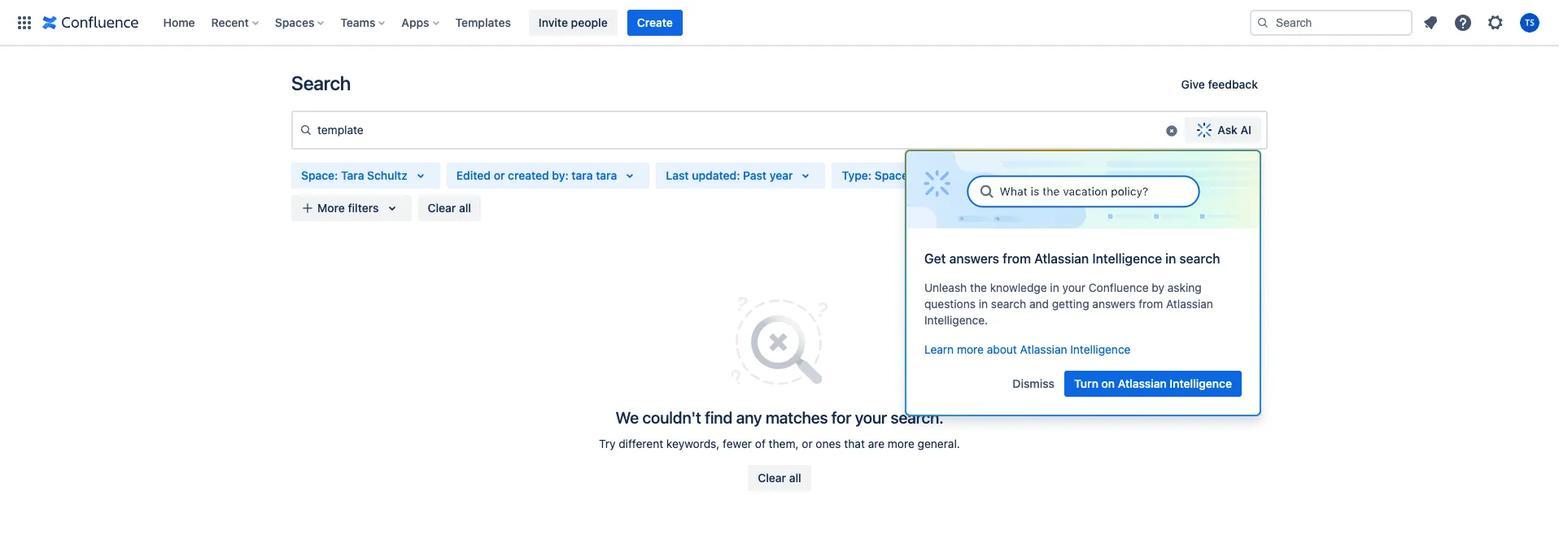 Task type: vqa. For each thing, say whether or not it's contained in the screenshot.
to within the the Collaborate and align Easily create and collaborate on product strategy, requirements, and plans all in one place to stay aligned.
no



Task type: describe. For each thing, give the bounding box(es) containing it.
asking
[[1168, 281, 1202, 295]]

home
[[163, 15, 195, 29]]

Enter keywords to find pages, attachments, and more field
[[293, 115, 1166, 145]]

invite
[[539, 15, 568, 29]]

dismiss button
[[1003, 371, 1065, 397]]

by
[[1152, 281, 1165, 295]]

ask
[[1218, 123, 1238, 137]]

about
[[987, 343, 1018, 357]]

recent
[[211, 15, 249, 29]]

intelligence.
[[925, 314, 989, 327]]

templates
[[456, 15, 511, 29]]

turn
[[1075, 377, 1099, 391]]

ai
[[1241, 123, 1252, 137]]

on
[[1102, 377, 1116, 391]]

apps
[[402, 15, 430, 29]]

settings icon image
[[1487, 13, 1506, 32]]

created
[[508, 169, 549, 182]]

invite people button
[[529, 9, 618, 35]]

fewer
[[723, 437, 752, 451]]

learn more about atlassian intelligence
[[925, 343, 1131, 357]]

dismiss
[[1013, 377, 1055, 391]]

filters
[[348, 201, 379, 215]]

get answers from atlassian intelligence in search
[[925, 252, 1221, 266]]

get
[[925, 252, 947, 266]]

Search field
[[1251, 9, 1413, 35]]

edited or created by: tara tara
[[457, 169, 617, 182]]

search inside the unleash the knowledge in your confluence by asking questions in search and getting answers from atlassian intelligence.
[[992, 297, 1027, 311]]

search.
[[891, 409, 944, 427]]

space:
[[301, 169, 338, 182]]

for
[[832, 409, 852, 427]]

turn on atlassian intelligence
[[1075, 377, 1233, 391]]

edited
[[457, 169, 491, 182]]

search image
[[1257, 16, 1270, 29]]

notification icon image
[[1422, 13, 1441, 32]]

help icon image
[[1454, 13, 1474, 32]]

intelligence for learn more about atlassian intelligence
[[1071, 343, 1131, 357]]

ones
[[816, 437, 842, 451]]

confluence
[[1089, 281, 1149, 295]]

find
[[705, 409, 733, 427]]

0 horizontal spatial from
[[1003, 252, 1032, 266]]

search icon image
[[300, 124, 313, 137]]

1 vertical spatial or
[[802, 437, 813, 451]]

space: tara schultz button
[[291, 163, 440, 189]]

your profile and preferences image
[[1521, 13, 1540, 32]]

last updated: past year
[[666, 169, 793, 182]]

0 vertical spatial clear all
[[428, 201, 471, 215]]

edited or created by: tara tara button
[[447, 163, 650, 189]]

updated:
[[692, 169, 741, 182]]

atlassian inside the unleash the knowledge in your confluence by asking questions in search and getting answers from atlassian intelligence.
[[1167, 297, 1214, 311]]

feedback
[[1209, 77, 1259, 91]]

type:
[[842, 169, 872, 182]]

that
[[845, 437, 865, 451]]

answers inside the unleash the knowledge in your confluence by asking questions in search and getting answers from atlassian intelligence.
[[1093, 297, 1136, 311]]

keywords,
[[667, 437, 720, 451]]

or inside dropdown button
[[494, 169, 505, 182]]

schultz
[[367, 169, 408, 182]]

and
[[1030, 297, 1049, 311]]

search
[[291, 72, 351, 94]]

your inside the unleash the knowledge in your confluence by asking questions in search and getting answers from atlassian intelligence.
[[1063, 281, 1086, 295]]

1 horizontal spatial in
[[1051, 281, 1060, 295]]

give feedback
[[1182, 77, 1259, 91]]

atlassian right on
[[1119, 377, 1167, 391]]

0 horizontal spatial clear
[[428, 201, 456, 215]]

any
[[737, 409, 762, 427]]

learn
[[925, 343, 954, 357]]

templates link
[[451, 9, 516, 35]]

the
[[971, 281, 988, 295]]

clear inside button
[[758, 471, 787, 485]]

learn more about atlassian intelligence link
[[925, 342, 1131, 358]]

type: spaces
[[842, 169, 915, 182]]

0 vertical spatial search
[[1180, 252, 1221, 266]]

we
[[616, 409, 639, 427]]



Task type: locate. For each thing, give the bounding box(es) containing it.
or right edited
[[494, 169, 505, 182]]

confluence image
[[42, 13, 139, 32], [42, 13, 139, 32]]

more filters button
[[291, 195, 412, 221]]

more right learn
[[957, 343, 984, 357]]

teams
[[341, 15, 376, 29]]

2 vertical spatial intelligence
[[1170, 377, 1233, 391]]

1 horizontal spatial tara
[[596, 169, 617, 182]]

0 horizontal spatial search
[[992, 297, 1027, 311]]

Ask AI search field
[[291, 111, 1269, 150]]

spaces inside dropdown button
[[875, 169, 915, 182]]

ask ai button
[[1186, 117, 1262, 143]]

general.
[[918, 437, 961, 451]]

in up asking
[[1166, 252, 1177, 266]]

are
[[869, 437, 885, 451]]

invite people
[[539, 15, 608, 29]]

home link
[[158, 9, 200, 35]]

clear all down edited
[[428, 201, 471, 215]]

1 vertical spatial your
[[856, 409, 888, 427]]

0 vertical spatial answers
[[950, 252, 1000, 266]]

0 horizontal spatial more
[[888, 437, 915, 451]]

clear
[[428, 201, 456, 215], [758, 471, 787, 485]]

appswitcher icon image
[[15, 13, 34, 32]]

or left ones
[[802, 437, 813, 451]]

or
[[494, 169, 505, 182], [802, 437, 813, 451]]

more filters
[[318, 201, 379, 215]]

all down them,
[[790, 471, 802, 485]]

give
[[1182, 77, 1206, 91]]

1 horizontal spatial or
[[802, 437, 813, 451]]

clear all inside button
[[758, 471, 802, 485]]

by:
[[552, 169, 569, 182]]

0 vertical spatial all
[[459, 201, 471, 215]]

tara
[[341, 169, 364, 182]]

clear search bar image
[[1166, 125, 1179, 138]]

create link
[[628, 9, 683, 35]]

0 horizontal spatial or
[[494, 169, 505, 182]]

all
[[459, 201, 471, 215], [790, 471, 802, 485]]

answers up the on the bottom right
[[950, 252, 1000, 266]]

1 horizontal spatial your
[[1063, 281, 1086, 295]]

spaces
[[275, 15, 315, 29], [875, 169, 915, 182]]

your
[[1063, 281, 1086, 295], [856, 409, 888, 427]]

1 horizontal spatial search
[[1180, 252, 1221, 266]]

try
[[599, 437, 616, 451]]

them,
[[769, 437, 799, 451]]

intelligence for get answers from atlassian intelligence in search
[[1093, 252, 1163, 266]]

1 vertical spatial all
[[790, 471, 802, 485]]

spaces inside popup button
[[275, 15, 315, 29]]

all down edited
[[459, 201, 471, 215]]

unleash the knowledge in your confluence by asking questions in search and getting answers from atlassian intelligence.
[[925, 281, 1214, 327]]

1 horizontal spatial answers
[[1093, 297, 1136, 311]]

1 vertical spatial answers
[[1093, 297, 1136, 311]]

0 horizontal spatial in
[[979, 297, 988, 311]]

clear all
[[428, 201, 471, 215], [758, 471, 802, 485]]

recent button
[[206, 9, 265, 35]]

more
[[318, 201, 345, 215]]

from up knowledge
[[1003, 252, 1032, 266]]

1 horizontal spatial clear
[[758, 471, 787, 485]]

try different keywords, fewer of them, or ones that are more general.
[[599, 437, 961, 451]]

spaces right recent dropdown button
[[275, 15, 315, 29]]

1 horizontal spatial more
[[957, 343, 984, 357]]

0 horizontal spatial your
[[856, 409, 888, 427]]

0 vertical spatial spaces
[[275, 15, 315, 29]]

0 vertical spatial in
[[1166, 252, 1177, 266]]

last
[[666, 169, 689, 182]]

more right are
[[888, 437, 915, 451]]

atlassian
[[1035, 252, 1090, 266], [1167, 297, 1214, 311], [1021, 343, 1068, 357], [1119, 377, 1167, 391]]

couldn't
[[643, 409, 702, 427]]

clear down try different keywords, fewer of them, or ones that are more general.
[[758, 471, 787, 485]]

in down the on the bottom right
[[979, 297, 988, 311]]

last updated: past year button
[[657, 163, 826, 189]]

2 horizontal spatial in
[[1166, 252, 1177, 266]]

teams button
[[336, 9, 392, 35]]

questions
[[925, 297, 976, 311]]

of
[[755, 437, 766, 451]]

clear all button
[[748, 466, 812, 492]]

1 vertical spatial in
[[1051, 281, 1060, 295]]

0 horizontal spatial tara
[[572, 169, 593, 182]]

0 horizontal spatial clear all
[[428, 201, 471, 215]]

0 vertical spatial clear
[[428, 201, 456, 215]]

0 vertical spatial or
[[494, 169, 505, 182]]

in up getting
[[1051, 281, 1060, 295]]

more
[[957, 343, 984, 357], [888, 437, 915, 451]]

search up asking
[[1180, 252, 1221, 266]]

past
[[743, 169, 767, 182]]

1 horizontal spatial from
[[1139, 297, 1164, 311]]

turn on atlassian intelligence link
[[1065, 371, 1242, 397]]

atlassian up the unleash the knowledge in your confluence by asking questions in search and getting answers from atlassian intelligence.
[[1035, 252, 1090, 266]]

search
[[1180, 252, 1221, 266], [992, 297, 1027, 311]]

0 vertical spatial your
[[1063, 281, 1086, 295]]

banner containing home
[[0, 0, 1560, 46]]

your up getting
[[1063, 281, 1086, 295]]

intelligence
[[1093, 252, 1163, 266], [1071, 343, 1131, 357], [1170, 377, 1233, 391]]

1 tara from the left
[[572, 169, 593, 182]]

create
[[637, 15, 673, 29]]

0 vertical spatial more
[[957, 343, 984, 357]]

in
[[1166, 252, 1177, 266], [1051, 281, 1060, 295], [979, 297, 988, 311]]

1 vertical spatial more
[[888, 437, 915, 451]]

1 horizontal spatial all
[[790, 471, 802, 485]]

0 vertical spatial from
[[1003, 252, 1032, 266]]

all inside button
[[790, 471, 802, 485]]

2 tara from the left
[[596, 169, 617, 182]]

2 vertical spatial in
[[979, 297, 988, 311]]

0 horizontal spatial spaces
[[275, 15, 315, 29]]

atlassian down asking
[[1167, 297, 1214, 311]]

clear right "filters"
[[428, 201, 456, 215]]

getting
[[1053, 297, 1090, 311]]

we couldn't find any matches for your search.
[[616, 409, 944, 427]]

1 vertical spatial search
[[992, 297, 1027, 311]]

from down by
[[1139, 297, 1164, 311]]

search down knowledge
[[992, 297, 1027, 311]]

0 horizontal spatial answers
[[950, 252, 1000, 266]]

matches
[[766, 409, 828, 427]]

banner
[[0, 0, 1560, 46]]

answers
[[950, 252, 1000, 266], [1093, 297, 1136, 311]]

space: tara schultz
[[301, 169, 408, 182]]

type: spaces button
[[832, 163, 947, 189]]

global element
[[10, 0, 1247, 45]]

clear all down try different keywords, fewer of them, or ones that are more general.
[[758, 471, 802, 485]]

your up are
[[856, 409, 888, 427]]

from
[[1003, 252, 1032, 266], [1139, 297, 1164, 311]]

1 horizontal spatial clear all
[[758, 471, 802, 485]]

apps button
[[397, 9, 446, 35]]

1 vertical spatial from
[[1139, 297, 1164, 311]]

people
[[571, 15, 608, 29]]

knowledge
[[991, 281, 1048, 295]]

give feedback button
[[1172, 72, 1269, 98]]

atlassian up dismiss
[[1021, 343, 1068, 357]]

from inside the unleash the knowledge in your confluence by asking questions in search and getting answers from atlassian intelligence.
[[1139, 297, 1164, 311]]

spaces button
[[270, 9, 331, 35]]

1 vertical spatial spaces
[[875, 169, 915, 182]]

0 horizontal spatial all
[[459, 201, 471, 215]]

ask ai
[[1218, 123, 1252, 137]]

unleash
[[925, 281, 967, 295]]

spaces right type:
[[875, 169, 915, 182]]

answers down 'confluence'
[[1093, 297, 1136, 311]]

1 horizontal spatial spaces
[[875, 169, 915, 182]]

1 vertical spatial clear
[[758, 471, 787, 485]]

1 vertical spatial intelligence
[[1071, 343, 1131, 357]]

different
[[619, 437, 664, 451]]

0 vertical spatial intelligence
[[1093, 252, 1163, 266]]

year
[[770, 169, 793, 182]]

1 vertical spatial clear all
[[758, 471, 802, 485]]



